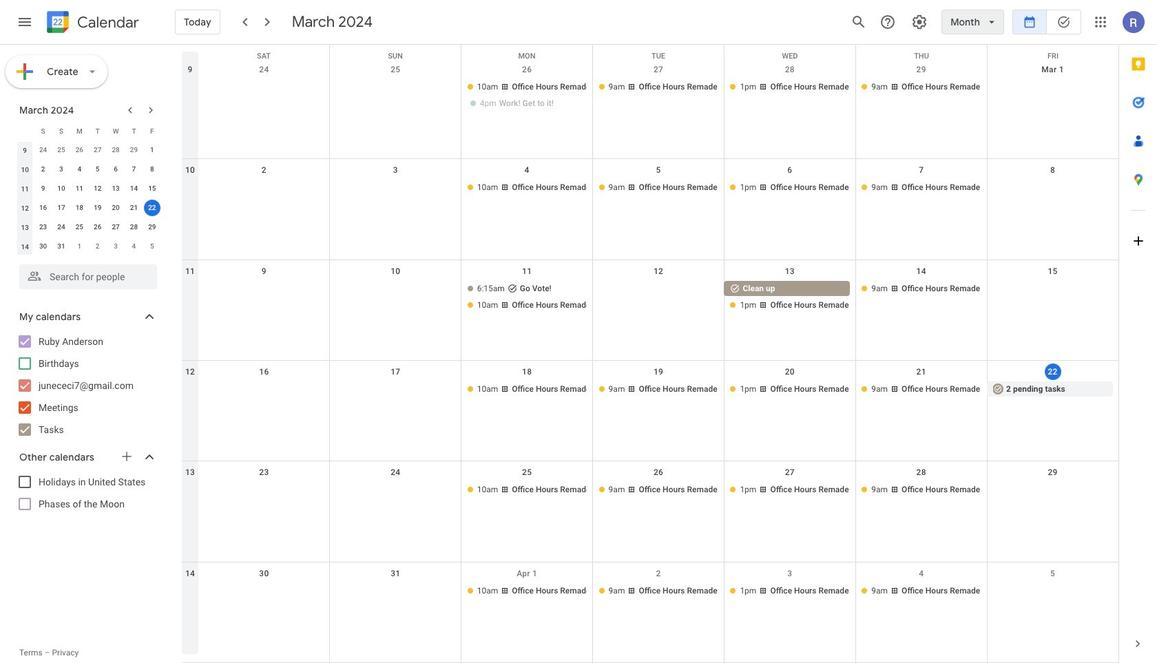 Task type: locate. For each thing, give the bounding box(es) containing it.
cell
[[198, 79, 330, 112], [330, 79, 461, 112], [461, 79, 593, 112], [988, 79, 1119, 112], [198, 180, 330, 197], [330, 180, 461, 197], [988, 180, 1119, 197], [143, 198, 161, 218], [198, 281, 330, 314], [330, 281, 461, 314], [461, 281, 593, 314], [593, 281, 724, 314], [724, 281, 856, 314], [988, 281, 1119, 314], [198, 382, 330, 398], [330, 382, 461, 398], [198, 483, 330, 499], [330, 483, 461, 499], [988, 483, 1119, 499], [198, 583, 330, 600], [330, 583, 461, 600], [988, 583, 1119, 600]]

april 2 element
[[89, 238, 106, 255]]

heading
[[74, 14, 139, 31]]

19 element
[[89, 200, 106, 216]]

april 3 element
[[108, 238, 124, 255]]

11 element
[[71, 181, 88, 197]]

grid
[[182, 45, 1119, 664]]

column header
[[16, 121, 34, 141]]

28 element
[[126, 219, 142, 236]]

march 2024 grid
[[13, 121, 161, 256]]

16 element
[[35, 200, 51, 216]]

row group
[[16, 141, 161, 256]]

None search field
[[0, 259, 171, 289]]

february 24 element
[[35, 142, 51, 158]]

10 element
[[53, 181, 70, 197]]

15 element
[[144, 181, 160, 197]]

column header inside march 2024 grid
[[16, 121, 34, 141]]

2 element
[[35, 161, 51, 178]]

my calendars list
[[3, 331, 171, 441]]

9 element
[[35, 181, 51, 197]]

31 element
[[53, 238, 70, 255]]

cell inside "row group"
[[143, 198, 161, 218]]

add other calendars image
[[120, 450, 134, 464]]

heading inside calendar element
[[74, 14, 139, 31]]

other calendars list
[[3, 471, 171, 515]]

21 element
[[126, 200, 142, 216]]

february 29 element
[[126, 142, 142, 158]]

april 1 element
[[71, 238, 88, 255]]

3 element
[[53, 161, 70, 178]]

27 element
[[108, 219, 124, 236]]

13 element
[[108, 181, 124, 197]]

20 element
[[108, 200, 124, 216]]

7 element
[[126, 161, 142, 178]]

row
[[182, 45, 1119, 65], [182, 59, 1119, 159], [16, 121, 161, 141], [16, 141, 161, 160], [182, 159, 1119, 260], [16, 160, 161, 179], [16, 179, 161, 198], [16, 198, 161, 218], [16, 218, 161, 237], [16, 237, 161, 256], [182, 260, 1119, 361], [182, 361, 1119, 462], [182, 462, 1119, 563], [182, 563, 1119, 664]]

8 element
[[144, 161, 160, 178]]

17 element
[[53, 200, 70, 216]]

tab list
[[1120, 45, 1158, 625]]

february 26 element
[[71, 142, 88, 158]]

12 element
[[89, 181, 106, 197]]



Task type: describe. For each thing, give the bounding box(es) containing it.
main drawer image
[[17, 14, 33, 30]]

Search for people text field
[[28, 265, 149, 289]]

april 4 element
[[126, 238, 142, 255]]

29 element
[[144, 219, 160, 236]]

14 element
[[126, 181, 142, 197]]

25 element
[[71, 219, 88, 236]]

5 element
[[89, 161, 106, 178]]

22, today element
[[144, 200, 160, 216]]

26 element
[[89, 219, 106, 236]]

24 element
[[53, 219, 70, 236]]

4 element
[[71, 161, 88, 178]]

23 element
[[35, 219, 51, 236]]

row group inside march 2024 grid
[[16, 141, 161, 256]]

18 element
[[71, 200, 88, 216]]

february 27 element
[[89, 142, 106, 158]]

april 5 element
[[144, 238, 160, 255]]

february 28 element
[[108, 142, 124, 158]]

settings menu image
[[912, 14, 928, 30]]

calendar element
[[44, 8, 139, 39]]

30 element
[[35, 238, 51, 255]]

6 element
[[108, 161, 124, 178]]

february 25 element
[[53, 142, 70, 158]]

1 element
[[144, 142, 160, 158]]



Task type: vqa. For each thing, say whether or not it's contained in the screenshot.
the for corresponding to other
no



